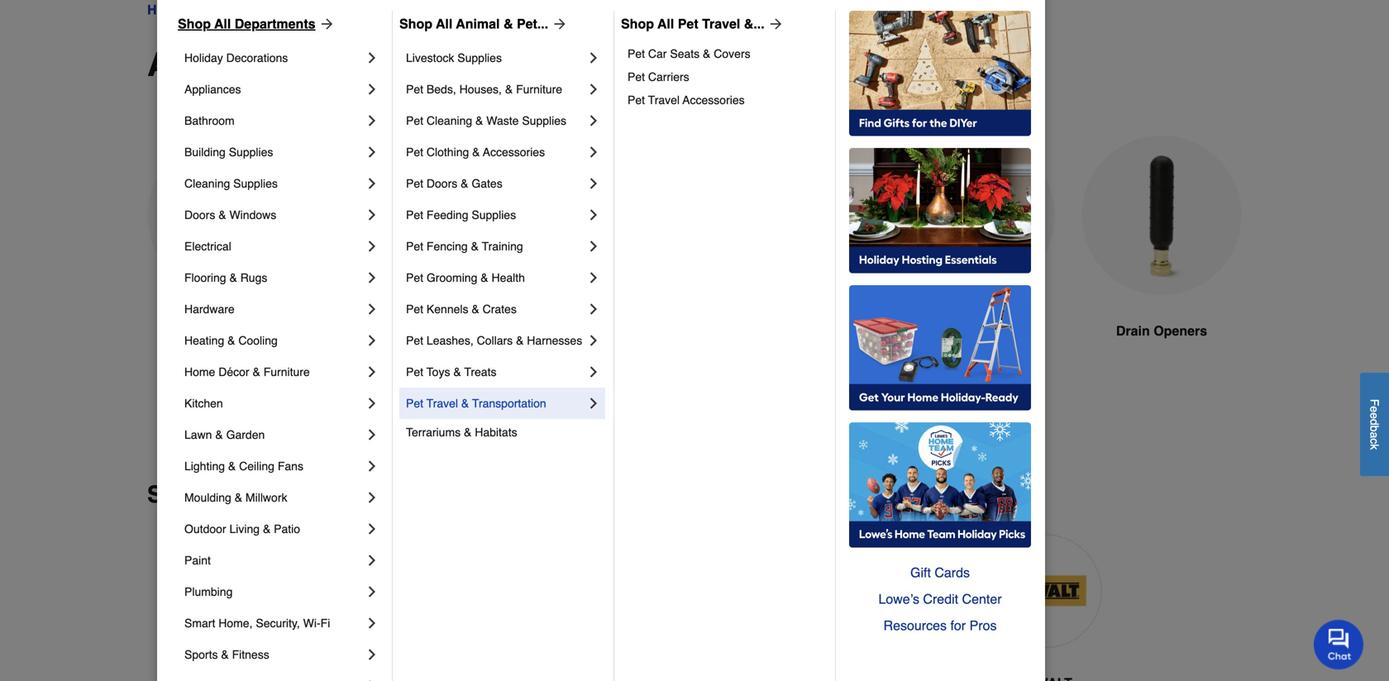 Task type: describe. For each thing, give the bounding box(es) containing it.
hand augers link
[[147, 136, 308, 381]]

pet carriers
[[628, 70, 689, 84]]

chevron right image for home décor & furniture
[[364, 364, 380, 380]]

building supplies
[[184, 146, 273, 159]]

sports & fitness link
[[184, 639, 364, 671]]

wi-
[[303, 617, 321, 630]]

d
[[1368, 419, 1381, 425]]

furniture inside home décor & furniture link
[[264, 365, 310, 379]]

zep logo. image
[[287, 535, 401, 648]]

sports
[[184, 648, 218, 661]]

flooring & rugs
[[184, 271, 267, 284]]

appliances
[[184, 83, 241, 96]]

fencing
[[427, 240, 468, 253]]

chevron right image for livestock supplies
[[585, 50, 602, 66]]

livestock
[[406, 51, 454, 64]]

moulding & millwork link
[[184, 482, 364, 513]]

building supplies link
[[184, 136, 364, 168]]

chevron right image for pet beds, houses, & furniture
[[585, 81, 602, 98]]

chevron right image for appliances
[[364, 81, 380, 98]]

lighting & ceiling fans link
[[184, 451, 364, 482]]

0 vertical spatial augers, plungers & drain openers
[[273, 2, 477, 17]]

pet fencing & training link
[[406, 231, 585, 262]]

supplies for cleaning supplies
[[233, 177, 278, 190]]

k
[[1368, 444, 1381, 450]]

0 vertical spatial augers,
[[273, 2, 319, 17]]

electrical
[[184, 240, 231, 253]]

& inside pet grooming & health 'link'
[[481, 271, 488, 284]]

& inside heating & cooling 'link'
[[227, 334, 235, 347]]

chevron right image for sports & fitness
[[364, 647, 380, 663]]

pet travel & transportation link
[[406, 388, 585, 419]]

& inside the doors & windows "link"
[[218, 208, 226, 222]]

& inside lawn & garden 'link'
[[215, 428, 223, 442]]

lowe's home team holiday picks. image
[[849, 423, 1031, 548]]

lighting & ceiling fans
[[184, 460, 303, 473]]

pet for pet grooming & health
[[406, 271, 423, 284]]

a brass craft music wire machine auger. image
[[334, 136, 494, 297]]

1 vertical spatial augers, plungers & drain openers
[[147, 45, 691, 84]]

& inside "shop all animal & pet..." link
[[504, 16, 513, 31]]

openers inside 'link'
[[1154, 323, 1207, 339]]

livestock supplies link
[[406, 42, 585, 74]]

hand augers
[[186, 323, 268, 339]]

pet for pet carriers
[[628, 70, 645, 84]]

pet...
[[517, 16, 548, 31]]

gift cards link
[[849, 560, 1031, 586]]

livestock supplies
[[406, 51, 502, 64]]

2 e from the top
[[1368, 413, 1381, 419]]

doors & windows link
[[184, 199, 364, 231]]

pet toys & treats link
[[406, 356, 585, 388]]

chevron right image for pet grooming & health
[[585, 270, 602, 286]]

doors inside "link"
[[184, 208, 215, 222]]

clothing
[[427, 146, 469, 159]]

chevron right image for paint
[[364, 552, 380, 569]]

& inside outdoor living & patio link
[[263, 523, 271, 536]]

arrow right image for shop all departments
[[315, 16, 335, 32]]

smart home, security, wi-fi
[[184, 617, 330, 630]]

chevron right image for building supplies
[[364, 144, 380, 160]]

& inside pet fencing & training link
[[471, 240, 479, 253]]

hardware
[[184, 303, 235, 316]]

& inside pet clothing & accessories link
[[472, 146, 480, 159]]

pet feeding supplies
[[406, 208, 516, 222]]

chevron right image for moulding & millwork
[[364, 489, 380, 506]]

drain for drain cleaners & chemicals
[[548, 323, 582, 339]]

paint
[[184, 554, 211, 567]]

millwork
[[246, 491, 287, 504]]

cleaners
[[585, 323, 641, 339]]

electrical link
[[184, 231, 364, 262]]

1 vertical spatial cleaning
[[184, 177, 230, 190]]

hand
[[186, 323, 220, 339]]

& inside "flooring & rugs" 'link'
[[229, 271, 237, 284]]

drain cleaners & chemicals link
[[521, 136, 681, 401]]

& inside drain cleaners & chemicals
[[645, 323, 654, 339]]

transportation
[[472, 397, 546, 410]]

smart home, security, wi-fi link
[[184, 608, 364, 639]]

cards
[[935, 565, 970, 580]]

outdoor living & patio link
[[184, 513, 364, 545]]

home décor & furniture link
[[184, 356, 364, 388]]

&...
[[744, 16, 765, 31]]

1 horizontal spatial openers
[[557, 45, 691, 84]]

travel for pet travel accessories
[[648, 93, 680, 107]]

chevron right image for lawn & garden
[[364, 427, 380, 443]]

home for home
[[147, 2, 184, 17]]

orange drain snakes. image
[[895, 136, 1055, 296]]

chevron right image for doors & windows
[[364, 207, 380, 223]]

drain openers link
[[1082, 136, 1242, 381]]

moulding
[[184, 491, 231, 504]]

heating
[[184, 334, 224, 347]]

crates
[[483, 303, 517, 316]]

grooming
[[427, 271, 477, 284]]

heating & cooling link
[[184, 325, 364, 356]]

snakes
[[970, 323, 1017, 339]]

outdoor living & patio
[[184, 523, 300, 536]]

& inside pet leashes, collars & harnesses link
[[516, 334, 524, 347]]

home for home décor & furniture
[[184, 365, 215, 379]]

drain cleaners & chemicals
[[548, 323, 654, 358]]

& inside pet car seats & covers link
[[703, 47, 711, 60]]

appliances link
[[184, 74, 364, 105]]

f e e d b a c k
[[1368, 399, 1381, 450]]

& inside pet doors & gates link
[[461, 177, 468, 190]]

drain snakes link
[[895, 136, 1055, 381]]

chevron right image for lighting & ceiling fans
[[364, 458, 380, 475]]

chevron right image for kitchen
[[364, 395, 380, 412]]

hardware link
[[184, 294, 364, 325]]

pet travel accessories link
[[628, 88, 824, 112]]

pet travel accessories
[[628, 93, 745, 107]]

pet kennels & crates
[[406, 303, 517, 316]]

augers for machine augers
[[420, 323, 465, 339]]

all for pet
[[657, 16, 674, 31]]

houses,
[[459, 83, 502, 96]]

chevron right image for outdoor living & patio
[[364, 521, 380, 537]]

a yellow jug of drano commercial line drain cleaner. image
[[521, 136, 681, 296]]

machine
[[363, 323, 416, 339]]

0 vertical spatial plungers
[[322, 2, 375, 17]]

gates
[[472, 177, 502, 190]]

terrariums & habitats link
[[406, 419, 602, 446]]

pet for pet doors & gates
[[406, 177, 423, 190]]

credit
[[923, 592, 958, 607]]

pet leashes, collars & harnesses link
[[406, 325, 585, 356]]

chevron right image for holiday decorations
[[364, 50, 380, 66]]

pet for pet travel & transportation
[[406, 397, 423, 410]]

dewalt logo. image
[[988, 535, 1102, 648]]

shop all pet travel &...
[[621, 16, 765, 31]]

holiday
[[184, 51, 223, 64]]

chevron right image for pet clothing & accessories
[[585, 144, 602, 160]]

drain openers
[[1116, 323, 1207, 339]]

augers, plungers & drain openers link
[[273, 0, 477, 20]]

kitchen link
[[184, 388, 364, 419]]

pet for pet cleaning & waste supplies
[[406, 114, 423, 127]]

& inside pet cleaning & waste supplies link
[[475, 114, 483, 127]]

resources
[[884, 618, 947, 633]]

arrow right image for shop all pet travel &...
[[765, 16, 784, 32]]



Task type: locate. For each thing, give the bounding box(es) containing it.
pet for pet beds, houses, & furniture
[[406, 83, 423, 96]]

a
[[1368, 432, 1381, 438]]

shop by brand
[[147, 482, 312, 508]]

supplies up "houses,"
[[457, 51, 502, 64]]

treats
[[464, 365, 497, 379]]

cleaning up clothing
[[427, 114, 472, 127]]

smart
[[184, 617, 215, 630]]

1 horizontal spatial shop
[[399, 16, 432, 31]]

travel up pet car seats & covers link
[[702, 16, 740, 31]]

chevron right image for smart home, security, wi-fi
[[364, 615, 380, 632]]

home,
[[218, 617, 253, 630]]

0 vertical spatial cleaning
[[427, 114, 472, 127]]

& inside 'pet travel & transportation' link
[[461, 397, 469, 410]]

0 horizontal spatial cleaning
[[184, 177, 230, 190]]

arrow right image up holiday decorations link
[[315, 16, 335, 32]]

paint link
[[184, 545, 364, 576]]

& inside lighting & ceiling fans 'link'
[[228, 460, 236, 473]]

1 shop from the left
[[178, 16, 211, 31]]

1 all from the left
[[214, 16, 231, 31]]

building
[[184, 146, 226, 159]]

2 horizontal spatial openers
[[1154, 323, 1207, 339]]

0 vertical spatial openers
[[426, 2, 477, 17]]

pet grooming & health link
[[406, 262, 585, 294]]

2 horizontal spatial shop
[[621, 16, 654, 31]]

shop up the holiday
[[178, 16, 211, 31]]

chevron right image for pet feeding supplies
[[585, 207, 602, 223]]

pet for pet clothing & accessories
[[406, 146, 423, 159]]

shop for shop all animal & pet...
[[399, 16, 432, 31]]

all for animal
[[436, 16, 453, 31]]

1 horizontal spatial travel
[[648, 93, 680, 107]]

1 e from the top
[[1368, 406, 1381, 413]]

travel inside 'pet travel & transportation' link
[[426, 397, 458, 410]]

chevron right image for hardware
[[364, 301, 380, 318]]

chevron right image
[[364, 50, 380, 66], [585, 50, 602, 66], [364, 81, 380, 98], [364, 112, 380, 129], [585, 112, 602, 129], [585, 144, 602, 160], [364, 175, 380, 192], [585, 175, 602, 192], [364, 207, 380, 223], [585, 207, 602, 223], [364, 238, 380, 255], [585, 238, 602, 255], [364, 301, 380, 318], [585, 301, 602, 318], [364, 332, 380, 349], [364, 427, 380, 443], [364, 458, 380, 475], [364, 647, 380, 663]]

pet kennels & crates link
[[406, 294, 585, 325]]

feeding
[[427, 208, 468, 222]]

fitness
[[232, 648, 269, 661]]

augers, plungers & drain openers down shop all animal & pet... at the left
[[147, 45, 691, 84]]

0 horizontal spatial arrow right image
[[315, 16, 335, 32]]

chemicals
[[568, 343, 634, 358]]

chevron right image
[[585, 81, 602, 98], [364, 144, 380, 160], [364, 270, 380, 286], [585, 270, 602, 286], [585, 332, 602, 349], [364, 364, 380, 380], [585, 364, 602, 380], [364, 395, 380, 412], [585, 395, 602, 412], [364, 489, 380, 506], [364, 521, 380, 537], [364, 552, 380, 569], [364, 584, 380, 600], [364, 615, 380, 632], [364, 678, 380, 681]]

1 vertical spatial furniture
[[264, 365, 310, 379]]

augers, down shop all departments
[[147, 45, 270, 84]]

chat invite button image
[[1314, 619, 1364, 670]]

lighting
[[184, 460, 225, 473]]

augers for hand augers
[[223, 323, 268, 339]]

travel up terrariums
[[426, 397, 458, 410]]

home décor & furniture
[[184, 365, 310, 379]]

furniture up waste
[[516, 83, 562, 96]]

accessories
[[683, 93, 745, 107], [483, 146, 545, 159]]

plumbing up holiday decorations
[[198, 2, 259, 17]]

1 vertical spatial travel
[[648, 93, 680, 107]]

drain inside drain cleaners & chemicals
[[548, 323, 582, 339]]

habitats
[[475, 426, 517, 439]]

pet beds, houses, & furniture link
[[406, 74, 585, 105]]

c
[[1368, 438, 1381, 444]]

0 vertical spatial travel
[[702, 16, 740, 31]]

covers
[[714, 47, 750, 60]]

2 horizontal spatial arrow right image
[[765, 16, 784, 32]]

resources for pros link
[[849, 613, 1031, 639]]

1 vertical spatial doors
[[184, 208, 215, 222]]

chevron right image for pet doors & gates
[[585, 175, 602, 192]]

0 horizontal spatial augers
[[223, 323, 268, 339]]

& inside augers, plungers & drain openers link
[[378, 2, 387, 17]]

car
[[648, 47, 667, 60]]

machine augers link
[[334, 136, 494, 381]]

1 horizontal spatial cleaning
[[427, 114, 472, 127]]

lowe's
[[878, 592, 919, 607]]

plumbing link up security, at bottom left
[[184, 576, 364, 608]]

pet left fencing
[[406, 240, 423, 253]]

accessories down "pet carriers" link
[[683, 93, 745, 107]]

arrow right image inside 'shop all pet travel &...' 'link'
[[765, 16, 784, 32]]

0 horizontal spatial doors
[[184, 208, 215, 222]]

doors
[[427, 177, 457, 190], [184, 208, 215, 222]]

0 vertical spatial doors
[[427, 177, 457, 190]]

e up d
[[1368, 406, 1381, 413]]

pet up machine augers
[[406, 303, 423, 316]]

resources for pros
[[884, 618, 997, 633]]

1 vertical spatial home
[[184, 365, 215, 379]]

f
[[1368, 399, 1381, 406]]

rugs
[[240, 271, 267, 284]]

training
[[482, 240, 523, 253]]

0 horizontal spatial all
[[214, 16, 231, 31]]

2 augers from the left
[[420, 323, 465, 339]]

pet left grooming
[[406, 271, 423, 284]]

0 vertical spatial plumbing
[[198, 2, 259, 17]]

1 horizontal spatial arrow right image
[[548, 16, 568, 32]]

supplies up the windows
[[233, 177, 278, 190]]

shop all departments link
[[178, 14, 335, 34]]

1 arrow right image from the left
[[315, 16, 335, 32]]

pet for pet car seats & covers
[[628, 47, 645, 60]]

chevron right image for plumbing
[[364, 584, 380, 600]]

2 vertical spatial travel
[[426, 397, 458, 410]]

supplies for building supplies
[[229, 146, 273, 159]]

chevron right image for pet travel & transportation
[[585, 395, 602, 412]]

1 vertical spatial plumbing
[[184, 585, 233, 599]]

doors up electrical
[[184, 208, 215, 222]]

doors & windows
[[184, 208, 276, 222]]

pet doors & gates
[[406, 177, 502, 190]]

cobra logo. image
[[568, 535, 681, 648]]

shop for shop all pet travel &...
[[621, 16, 654, 31]]

arrow right image
[[315, 16, 335, 32], [548, 16, 568, 32], [765, 16, 784, 32]]

pet for pet kennels & crates
[[406, 303, 423, 316]]

1 horizontal spatial accessories
[[683, 93, 745, 107]]

shop all pet travel &... link
[[621, 14, 784, 34]]

furniture down heating & cooling 'link'
[[264, 365, 310, 379]]

cleaning down building
[[184, 177, 230, 190]]

chevron right image for pet kennels & crates
[[585, 301, 602, 318]]

find gifts for the diyer. image
[[849, 11, 1031, 136]]

pet left 'toys'
[[406, 365, 423, 379]]

sports & fitness
[[184, 648, 269, 661]]

drain snakes
[[933, 323, 1017, 339]]

& inside the pet beds, houses, & furniture link
[[505, 83, 513, 96]]

plumbing link up holiday decorations
[[198, 0, 259, 20]]

1 vertical spatial accessories
[[483, 146, 545, 159]]

1 horizontal spatial augers
[[420, 323, 465, 339]]

chevron right image for pet fencing & training
[[585, 238, 602, 255]]

fi
[[321, 617, 330, 630]]

pet up terrariums
[[406, 397, 423, 410]]

drain for drain snakes
[[933, 323, 967, 339]]

plumbing up the smart
[[184, 585, 233, 599]]

decorations
[[226, 51, 288, 64]]

drain for drain openers
[[1116, 323, 1150, 339]]

pet carriers link
[[628, 65, 824, 88]]

chevron right image for heating & cooling
[[364, 332, 380, 349]]

1 vertical spatial augers,
[[147, 45, 270, 84]]

1 horizontal spatial augers,
[[273, 2, 319, 17]]

arrow right image up pet car seats & covers link
[[765, 16, 784, 32]]

plungers down augers, plungers & drain openers link
[[280, 45, 421, 84]]

0 vertical spatial plumbing link
[[198, 0, 259, 20]]

gift
[[910, 565, 931, 580]]

& inside "pet toys & treats" link
[[453, 365, 461, 379]]

holiday hosting essentials. image
[[849, 148, 1031, 274]]

0 horizontal spatial openers
[[426, 2, 477, 17]]

supplies down pet doors & gates link
[[472, 208, 516, 222]]

0 horizontal spatial home
[[147, 2, 184, 17]]

1 horizontal spatial furniture
[[516, 83, 562, 96]]

a kobalt music wire drain hand auger. image
[[147, 136, 308, 296]]

chevron right image for bathroom
[[364, 112, 380, 129]]

seats
[[670, 47, 700, 60]]

& inside home décor & furniture link
[[253, 365, 260, 379]]

chevron right image for pet cleaning & waste supplies
[[585, 112, 602, 129]]

pet left clothing
[[406, 146, 423, 159]]

shop all departments
[[178, 16, 315, 31]]

arrow right image inside shop all departments link
[[315, 16, 335, 32]]

0 vertical spatial accessories
[[683, 93, 745, 107]]

leashes,
[[427, 334, 474, 347]]

a black rubber plunger. image
[[708, 136, 868, 297]]

augers,
[[273, 2, 319, 17], [147, 45, 270, 84]]

chevron right image for cleaning supplies
[[364, 175, 380, 192]]

& inside the sports & fitness link
[[221, 648, 229, 661]]

carriers
[[648, 70, 689, 84]]

& inside pet kennels & crates link
[[472, 303, 479, 316]]

holiday decorations link
[[184, 42, 364, 74]]

0 horizontal spatial augers,
[[147, 45, 270, 84]]

pet clothing & accessories
[[406, 146, 545, 159]]

cooling
[[238, 334, 278, 347]]

pet for pet feeding supplies
[[406, 208, 423, 222]]

travel down "carriers"
[[648, 93, 680, 107]]

augers, plungers & drain openers up the 'livestock'
[[273, 2, 477, 17]]

pet up pet feeding supplies at the left of the page
[[406, 177, 423, 190]]

0 horizontal spatial accessories
[[483, 146, 545, 159]]

1 vertical spatial plumbing link
[[184, 576, 364, 608]]

shop up 'car'
[[621, 16, 654, 31]]

3 shop from the left
[[621, 16, 654, 31]]

furniture inside the pet beds, houses, & furniture link
[[516, 83, 562, 96]]

1 horizontal spatial home
[[184, 365, 215, 379]]

décor
[[218, 365, 249, 379]]

pet for pet travel accessories
[[628, 93, 645, 107]]

all inside 'link'
[[657, 16, 674, 31]]

2 shop from the left
[[399, 16, 432, 31]]

get your home holiday-ready. image
[[849, 285, 1031, 411]]

pet
[[678, 16, 698, 31], [628, 47, 645, 60], [628, 70, 645, 84], [406, 83, 423, 96], [628, 93, 645, 107], [406, 114, 423, 127], [406, 146, 423, 159], [406, 177, 423, 190], [406, 208, 423, 222], [406, 240, 423, 253], [406, 271, 423, 284], [406, 303, 423, 316], [406, 334, 423, 347], [406, 365, 423, 379], [406, 397, 423, 410]]

bathroom link
[[184, 105, 364, 136]]

arrow right image for shop all animal & pet...
[[548, 16, 568, 32]]

terrariums
[[406, 426, 461, 439]]

all left animal
[[436, 16, 453, 31]]

for
[[950, 618, 966, 633]]

plungers right departments in the top of the page
[[322, 2, 375, 17]]

pet left "carriers"
[[628, 70, 645, 84]]

supplies up cleaning supplies
[[229, 146, 273, 159]]

departments
[[235, 16, 315, 31]]

pet clothing & accessories link
[[406, 136, 585, 168]]

drain
[[391, 2, 422, 17], [463, 45, 548, 84], [548, 323, 582, 339], [933, 323, 967, 339], [1116, 323, 1150, 339]]

pet cleaning & waste supplies
[[406, 114, 566, 127]]

accessories down waste
[[483, 146, 545, 159]]

e up b
[[1368, 413, 1381, 419]]

supplies for livestock supplies
[[457, 51, 502, 64]]

0 horizontal spatial shop
[[178, 16, 211, 31]]

pet inside 'link'
[[406, 271, 423, 284]]

3 arrow right image from the left
[[765, 16, 784, 32]]

pet down the 'livestock'
[[406, 114, 423, 127]]

pet left feeding
[[406, 208, 423, 222]]

chevron right image for flooring & rugs
[[364, 270, 380, 286]]

all up holiday decorations
[[214, 16, 231, 31]]

cleaning supplies
[[184, 177, 278, 190]]

animal
[[456, 16, 500, 31]]

supplies
[[457, 51, 502, 64], [522, 114, 566, 127], [229, 146, 273, 159], [233, 177, 278, 190], [472, 208, 516, 222]]

1 horizontal spatial all
[[436, 16, 453, 31]]

& inside terrariums & habitats link
[[464, 426, 472, 439]]

pet grooming & health
[[406, 271, 525, 284]]

arrow right image up livestock supplies link at the left of page
[[548, 16, 568, 32]]

flooring
[[184, 271, 226, 284]]

pet inside 'link'
[[678, 16, 698, 31]]

1 augers from the left
[[223, 323, 268, 339]]

2 all from the left
[[436, 16, 453, 31]]

1 vertical spatial plungers
[[280, 45, 421, 84]]

0 vertical spatial home
[[147, 2, 184, 17]]

flooring & rugs link
[[184, 262, 364, 294]]

collars
[[477, 334, 513, 347]]

0 vertical spatial furniture
[[516, 83, 562, 96]]

shop up the 'livestock'
[[399, 16, 432, 31]]

pet cleaning & waste supplies link
[[406, 105, 585, 136]]

3 all from the left
[[657, 16, 674, 31]]

pet for pet fencing & training
[[406, 240, 423, 253]]

lowe's credit center
[[878, 592, 1002, 607]]

pet doors & gates link
[[406, 168, 585, 199]]

travel inside "pet travel accessories" link
[[648, 93, 680, 107]]

health
[[492, 271, 525, 284]]

shop inside 'link'
[[621, 16, 654, 31]]

korky logo. image
[[848, 535, 962, 648]]

travel inside 'shop all pet travel &...' 'link'
[[702, 16, 740, 31]]

all up 'car'
[[657, 16, 674, 31]]

terrariums & habitats
[[406, 426, 517, 439]]

brand
[[245, 482, 312, 508]]

lowe's credit center link
[[849, 586, 1031, 613]]

pet down pet carriers
[[628, 93, 645, 107]]

pet beds, houses, & furniture
[[406, 83, 562, 96]]

fans
[[278, 460, 303, 473]]

arrow right image inside "shop all animal & pet..." link
[[548, 16, 568, 32]]

0 horizontal spatial travel
[[426, 397, 458, 410]]

0 horizontal spatial furniture
[[264, 365, 310, 379]]

chevron right image for pet toys & treats
[[585, 364, 602, 380]]

pet left beds,
[[406, 83, 423, 96]]

2 vertical spatial openers
[[1154, 323, 1207, 339]]

all for departments
[[214, 16, 231, 31]]

pet for pet leashes, collars & harnesses
[[406, 334, 423, 347]]

windows
[[229, 208, 276, 222]]

pet up pet car seats & covers
[[678, 16, 698, 31]]

chevron right image for electrical
[[364, 238, 380, 255]]

1 horizontal spatial doors
[[427, 177, 457, 190]]

pet leashes, collars & harnesses
[[406, 334, 582, 347]]

toys
[[426, 365, 450, 379]]

a cobra rubber bladder with brass fitting. image
[[1082, 136, 1242, 296]]

& inside 'moulding & millwork' link
[[235, 491, 242, 504]]

pet left 'car'
[[628, 47, 645, 60]]

chevron right image for pet leashes, collars & harnesses
[[585, 332, 602, 349]]

travel for pet travel & transportation
[[426, 397, 458, 410]]

all
[[214, 16, 231, 31], [436, 16, 453, 31], [657, 16, 674, 31]]

lawn
[[184, 428, 212, 442]]

pet left leashes,
[[406, 334, 423, 347]]

home link
[[147, 0, 184, 20]]

shop for shop all departments
[[178, 16, 211, 31]]

cleaning
[[427, 114, 472, 127], [184, 177, 230, 190]]

augers, up holiday decorations link
[[273, 2, 319, 17]]

outdoor
[[184, 523, 226, 536]]

supplies right waste
[[522, 114, 566, 127]]

doors up feeding
[[427, 177, 457, 190]]

2 arrow right image from the left
[[548, 16, 568, 32]]

2 horizontal spatial travel
[[702, 16, 740, 31]]

1 vertical spatial openers
[[557, 45, 691, 84]]

travel
[[702, 16, 740, 31], [648, 93, 680, 107], [426, 397, 458, 410]]

2 horizontal spatial all
[[657, 16, 674, 31]]

pet for pet toys & treats
[[406, 365, 423, 379]]



Task type: vqa. For each thing, say whether or not it's contained in the screenshot.
the leftmost plumber.
no



